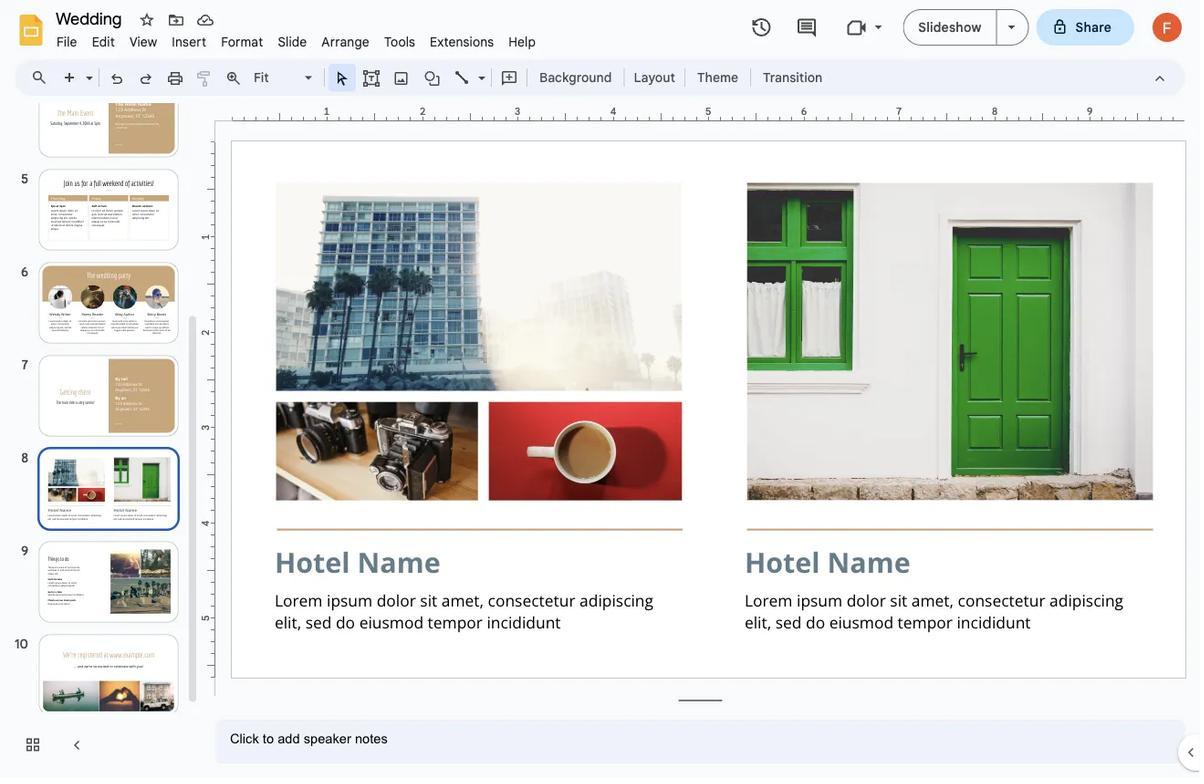 Task type: locate. For each thing, give the bounding box(es) containing it.
view
[[129, 34, 157, 50]]

application
[[0, 0, 1200, 779]]

presentation options image
[[1008, 26, 1015, 29]]

background button
[[531, 64, 620, 91]]

insert menu item
[[165, 31, 214, 52]]

edit
[[92, 34, 115, 50]]

menu bar containing file
[[49, 24, 543, 54]]

theme
[[697, 69, 738, 85]]

format menu item
[[214, 31, 271, 52]]

file
[[57, 34, 77, 50]]

Zoom text field
[[251, 65, 302, 90]]

menu bar inside menu bar banner
[[49, 24, 543, 54]]

background
[[539, 69, 612, 85]]

tools
[[384, 34, 415, 50]]

theme button
[[689, 64, 747, 91]]

Rename text field
[[49, 7, 132, 29]]

Zoom field
[[248, 65, 320, 91]]

new slide with layout image
[[81, 66, 93, 72]]

menu bar
[[49, 24, 543, 54]]

layout
[[634, 69, 675, 85]]

menu bar banner
[[0, 0, 1200, 779]]

extensions
[[430, 34, 494, 50]]

edit menu item
[[85, 31, 122, 52]]

slide
[[278, 34, 307, 50]]

insert
[[172, 34, 206, 50]]

share button
[[1036, 9, 1134, 46]]

slideshow
[[918, 19, 982, 35]]

navigation
[[0, 0, 201, 779]]

arrange
[[322, 34, 370, 50]]



Task type: vqa. For each thing, say whether or not it's contained in the screenshot.
►
no



Task type: describe. For each thing, give the bounding box(es) containing it.
transition button
[[755, 64, 831, 91]]

transition
[[763, 69, 822, 85]]

application containing slideshow
[[0, 0, 1200, 779]]

insert image image
[[391, 65, 412, 90]]

tools menu item
[[377, 31, 423, 52]]

slide menu item
[[271, 31, 314, 52]]

share
[[1076, 19, 1112, 35]]

Menus field
[[23, 65, 63, 90]]

help
[[509, 34, 536, 50]]

shape image
[[422, 65, 443, 90]]

main toolbar
[[54, 64, 832, 91]]

format
[[221, 34, 263, 50]]

layout button
[[628, 64, 681, 91]]

help menu item
[[501, 31, 543, 52]]

view menu item
[[122, 31, 165, 52]]

file menu item
[[49, 31, 85, 52]]

extensions menu item
[[423, 31, 501, 52]]

slideshow button
[[903, 9, 997, 46]]

arrange menu item
[[314, 31, 377, 52]]

Star checkbox
[[134, 7, 160, 33]]



